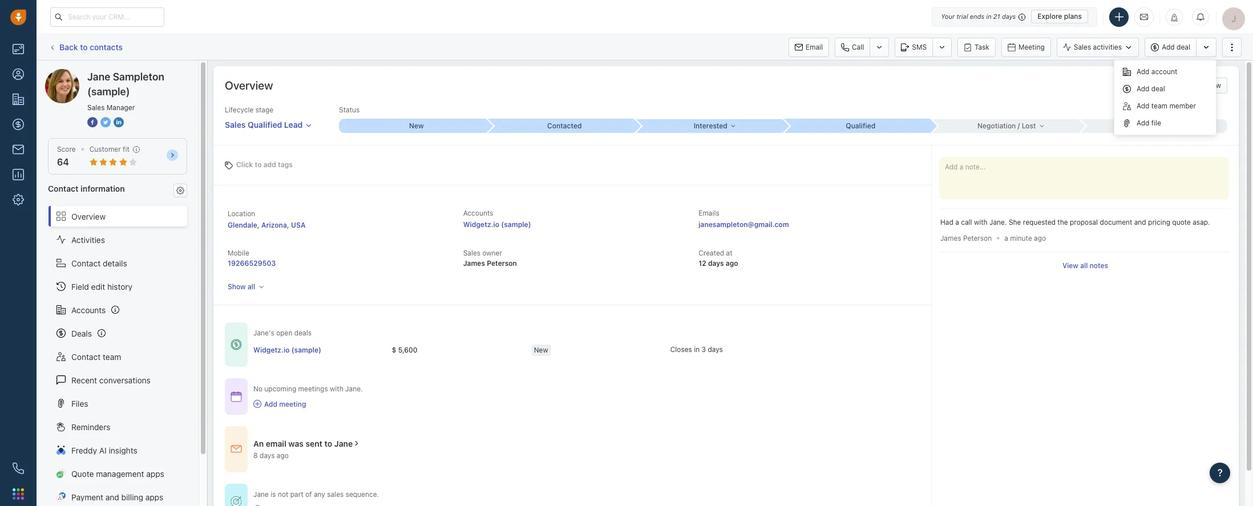 Task type: locate. For each thing, give the bounding box(es) containing it.
requested
[[1023, 218, 1056, 227]]

0 vertical spatial all
[[1081, 262, 1088, 270]]

1 vertical spatial with
[[330, 385, 343, 393]]

in left '3'
[[694, 345, 700, 354]]

sales inside sales owner james peterson
[[463, 249, 481, 257]]

team up file
[[1152, 102, 1168, 110]]

1 horizontal spatial /
[[1147, 121, 1149, 130]]

1 horizontal spatial new
[[534, 346, 548, 354]]

row
[[253, 339, 810, 362]]

widgetz.io
[[463, 220, 499, 229], [253, 346, 290, 354]]

0 horizontal spatial jane.
[[345, 385, 363, 393]]

james down had
[[941, 234, 962, 242]]

deal up account
[[1177, 43, 1191, 51]]

0 vertical spatial new
[[409, 122, 424, 130]]

2 horizontal spatial to
[[325, 439, 332, 448]]

jane down back
[[68, 68, 86, 78]]

document
[[1100, 218, 1133, 227]]

quote management apps
[[71, 469, 164, 479]]

0 horizontal spatial /
[[1018, 121, 1020, 130]]

meeting
[[279, 400, 306, 408]]

1 vertical spatial james
[[463, 259, 485, 268]]

explore plans link
[[1032, 10, 1088, 23]]

with
[[974, 218, 988, 227], [330, 385, 343, 393]]

container_wx8msf4aqz5i3rn1 image right sent on the bottom
[[353, 440, 361, 448]]

sales left activities
[[1074, 43, 1091, 51]]

0 vertical spatial peterson
[[963, 234, 992, 242]]

/ for lost
[[1018, 121, 1020, 130]]

back to contacts
[[59, 42, 123, 52]]

container_wx8msf4aqz5i3rn1 image down no
[[253, 400, 261, 408]]

0 horizontal spatial new
[[409, 122, 424, 130]]

lead
[[284, 120, 303, 130]]

container_wx8msf4aqz5i3rn1 image
[[231, 339, 242, 351], [231, 391, 242, 402], [353, 440, 361, 448], [231, 444, 242, 455]]

widgetz.io (sample)
[[253, 346, 321, 354]]

sampleton
[[88, 68, 127, 78], [113, 71, 164, 83]]

0 vertical spatial a
[[956, 218, 959, 227]]

widgetz.io down jane's
[[253, 346, 290, 354]]

1 vertical spatial team
[[103, 352, 121, 362]]

and left pricing
[[1135, 218, 1147, 227]]

accounts up 'deals'
[[71, 305, 106, 315]]

1 vertical spatial contact
[[71, 258, 101, 268]]

0 vertical spatial with
[[974, 218, 988, 227]]

interested link
[[635, 119, 783, 133]]

all inside "link"
[[1081, 262, 1088, 270]]

recent
[[71, 375, 97, 385]]

peterson down owner
[[487, 259, 517, 268]]

sales down lifecycle
[[225, 120, 246, 130]]

1 horizontal spatial and
[[1135, 218, 1147, 227]]

sales owner james peterson
[[463, 249, 517, 268]]

1 horizontal spatial a
[[1005, 234, 1008, 243]]

lifecycle
[[225, 106, 254, 114]]

all for show
[[248, 283, 255, 291]]

1 horizontal spatial overview
[[225, 79, 273, 92]]

apps right management
[[146, 469, 164, 479]]

jane. right the meetings
[[345, 385, 363, 393]]

1 horizontal spatial jane.
[[990, 218, 1007, 227]]

email
[[806, 43, 823, 51]]

1 horizontal spatial widgetz.io
[[463, 220, 499, 229]]

add
[[264, 160, 276, 169]]

/ left 'lost'
[[1018, 121, 1020, 130]]

0 horizontal spatial widgetz.io (sample) link
[[253, 345, 321, 355]]

qualified inside qualified link
[[846, 122, 876, 130]]

call
[[961, 218, 972, 227]]

0 vertical spatial accounts
[[463, 209, 493, 217]]

churned
[[1151, 121, 1180, 130]]

64 button
[[57, 157, 69, 167]]

row containing closes in 3 days
[[253, 339, 810, 362]]

plans
[[1064, 12, 1082, 21]]

1 vertical spatial widgetz.io
[[253, 346, 290, 354]]

1 vertical spatial jane.
[[345, 385, 363, 393]]

days right the 21
[[1002, 13, 1016, 20]]

(sample) inside accounts widgetz.io (sample)
[[501, 220, 531, 229]]

team up 'recent conversations'
[[103, 352, 121, 362]]

1 vertical spatial widgetz.io (sample) link
[[253, 345, 321, 355]]

0 horizontal spatial container_wx8msf4aqz5i3rn1 image
[[231, 496, 242, 506]]

jane sampleton (sample) sales manager
[[87, 71, 164, 112]]

twitter circled image
[[100, 116, 111, 128]]

is
[[271, 490, 276, 499]]

1 horizontal spatial widgetz.io (sample) link
[[463, 220, 531, 229]]

sampleton up manager
[[113, 71, 164, 83]]

add deal up account
[[1162, 43, 1191, 51]]

1 vertical spatial accounts
[[71, 305, 106, 315]]

0 horizontal spatial team
[[103, 352, 121, 362]]

contact details
[[71, 258, 127, 268]]

ago down the 'email'
[[277, 451, 289, 460]]

1 horizontal spatial to
[[255, 160, 262, 169]]

add deal inside button
[[1162, 43, 1191, 51]]

the
[[1058, 218, 1068, 227]]

add deal down add account
[[1137, 84, 1165, 93]]

1 vertical spatial peterson
[[487, 259, 517, 268]]

apps
[[146, 469, 164, 479], [145, 492, 163, 502]]

team for add
[[1152, 102, 1168, 110]]

/ for churned
[[1147, 121, 1149, 130]]

days down created
[[708, 259, 724, 268]]

overview up activities
[[71, 212, 106, 221]]

sampleton inside the jane sampleton (sample) sales manager
[[113, 71, 164, 83]]

1 horizontal spatial deal
[[1177, 43, 1191, 51]]

2 / from the left
[[1147, 121, 1149, 130]]

0 vertical spatial to
[[80, 42, 88, 52]]

1 vertical spatial in
[[694, 345, 700, 354]]

peterson down call
[[963, 234, 992, 242]]

0 horizontal spatial accounts
[[71, 305, 106, 315]]

(sample) down "deals"
[[291, 346, 321, 354]]

freshworks switcher image
[[13, 488, 24, 500]]

your trial ends in 21 days
[[941, 13, 1016, 20]]

1 vertical spatial overview
[[71, 212, 106, 221]]

12
[[699, 259, 706, 268]]

ago
[[1034, 234, 1046, 243], [726, 259, 738, 268], [277, 451, 289, 460]]

1 horizontal spatial with
[[974, 218, 988, 227]]

negotiation
[[978, 121, 1016, 130]]

show all
[[228, 283, 255, 291]]

sales left owner
[[463, 249, 481, 257]]

with right call
[[974, 218, 988, 227]]

task button
[[958, 37, 996, 57]]

created
[[699, 249, 724, 257]]

0 horizontal spatial ago
[[277, 451, 289, 460]]

a
[[956, 218, 959, 227], [1005, 234, 1008, 243]]

phone image
[[13, 463, 24, 474]]

peterson
[[963, 234, 992, 242], [487, 259, 517, 268]]

1 / from the left
[[1018, 121, 1020, 130]]

8
[[253, 451, 258, 460]]

1 horizontal spatial ago
[[726, 259, 738, 268]]

back
[[59, 42, 78, 52]]

accounts inside accounts widgetz.io (sample)
[[463, 209, 493, 217]]

2 horizontal spatial ago
[[1034, 234, 1046, 243]]

closes
[[670, 345, 692, 354]]

1 vertical spatial ago
[[726, 259, 738, 268]]

add meeting
[[264, 400, 306, 408]]

(sample) for jane sampleton (sample) sales manager
[[87, 86, 130, 98]]

contact down 64 at the left of page
[[48, 184, 79, 194]]

contacts
[[90, 42, 123, 52]]

sales inside 'sales qualified lead' link
[[225, 120, 246, 130]]

1 vertical spatial all
[[248, 283, 255, 291]]

all right show
[[248, 283, 255, 291]]

1 horizontal spatial accounts
[[463, 209, 493, 217]]

interested button
[[635, 119, 783, 133]]

contact up recent on the left of page
[[71, 352, 101, 362]]

a left minute
[[1005, 234, 1008, 243]]

was
[[288, 439, 304, 448]]

an
[[253, 439, 264, 448]]

and left 'billing'
[[105, 492, 119, 502]]

container_wx8msf4aqz5i3rn1 image inside add meeting link
[[253, 400, 261, 408]]

0 horizontal spatial peterson
[[487, 259, 517, 268]]

widgetz.io up owner
[[463, 220, 499, 229]]

overview up lifecycle stage
[[225, 79, 273, 92]]

/
[[1018, 121, 1020, 130], [1147, 121, 1149, 130]]

0 horizontal spatial widgetz.io
[[253, 346, 290, 354]]

contact
[[48, 184, 79, 194], [71, 258, 101, 268], [71, 352, 101, 362]]

0 vertical spatial team
[[1152, 102, 1168, 110]]

view all notes
[[1063, 262, 1108, 270]]

james inside sales owner james peterson
[[463, 259, 485, 268]]

1 horizontal spatial team
[[1152, 102, 1168, 110]]

closes in 3 days
[[670, 345, 723, 354]]

1 vertical spatial add deal
[[1137, 84, 1165, 93]]

1 vertical spatial a
[[1005, 234, 1008, 243]]

0 vertical spatial deal
[[1177, 43, 1191, 51]]

sales activities
[[1074, 43, 1122, 51]]

janesampleton@gmail.com
[[699, 220, 789, 229]]

jane right sent on the bottom
[[334, 439, 353, 448]]

container_wx8msf4aqz5i3rn1 image left is
[[231, 496, 242, 506]]

/ inside button
[[1018, 121, 1020, 130]]

management
[[96, 469, 144, 479]]

1 vertical spatial apps
[[145, 492, 163, 502]]

contact down activities
[[71, 258, 101, 268]]

sales up the facebook circled icon
[[87, 103, 105, 112]]

to left add at the left of page
[[255, 160, 262, 169]]

accounts up owner
[[463, 209, 493, 217]]

container_wx8msf4aqz5i3rn1 image left widgetz.io (sample)
[[231, 339, 242, 351]]

contact for contact details
[[71, 258, 101, 268]]

score
[[57, 145, 76, 154]]

/ inside button
[[1147, 121, 1149, 130]]

team
[[1152, 102, 1168, 110], [103, 352, 121, 362]]

location
[[228, 209, 255, 218]]

1 horizontal spatial james
[[941, 234, 962, 242]]

information
[[81, 184, 125, 194]]

0 vertical spatial ago
[[1034, 234, 1046, 243]]

1 horizontal spatial qualified
[[846, 122, 876, 130]]

widgetz.io inside accounts widgetz.io (sample)
[[463, 220, 499, 229]]

email button
[[789, 37, 829, 57]]

deal
[[1177, 43, 1191, 51], [1152, 84, 1165, 93]]

$
[[392, 346, 396, 354]]

jane inside the jane sampleton (sample) sales manager
[[87, 71, 110, 83]]

jane left is
[[253, 490, 269, 499]]

a left call
[[956, 218, 959, 227]]

meeting button
[[1002, 37, 1051, 57]]

add deal
[[1162, 43, 1191, 51], [1137, 84, 1165, 93]]

ago for a minute ago
[[1034, 234, 1046, 243]]

new inside "link"
[[409, 122, 424, 130]]

(sample)
[[129, 68, 162, 78], [87, 86, 130, 98], [501, 220, 531, 229], [291, 346, 321, 354]]

all
[[1081, 262, 1088, 270], [248, 283, 255, 291]]

meeting
[[1019, 43, 1045, 51]]

linkedin circled image
[[114, 116, 124, 128]]

files
[[71, 399, 88, 408]]

deal down add account
[[1152, 84, 1165, 93]]

1 vertical spatial to
[[255, 160, 262, 169]]

0 horizontal spatial deal
[[1152, 84, 1165, 93]]

sampleton down contacts
[[88, 68, 127, 78]]

facebook circled image
[[87, 116, 98, 128]]

emails
[[699, 209, 720, 217]]

0 horizontal spatial all
[[248, 283, 255, 291]]

/ left file
[[1147, 121, 1149, 130]]

0 vertical spatial add deal
[[1162, 43, 1191, 51]]

container_wx8msf4aqz5i3rn1 image left no
[[231, 391, 242, 402]]

sales for sales owner james peterson
[[463, 249, 481, 257]]

2 vertical spatial contact
[[71, 352, 101, 362]]

2 vertical spatial to
[[325, 439, 332, 448]]

glendale, arizona, usa link
[[228, 221, 306, 229]]

jane for jane is not part of any sales sequence.
[[253, 490, 269, 499]]

to right sent on the bottom
[[325, 439, 332, 448]]

no upcoming meetings with jane.
[[253, 385, 363, 393]]

(sample) down jane sampleton (sample)
[[87, 86, 130, 98]]

contacted link
[[487, 119, 635, 133]]

ago down the at
[[726, 259, 738, 268]]

apps right 'billing'
[[145, 492, 163, 502]]

in
[[987, 13, 992, 20], [694, 345, 700, 354]]

negotiation / lost
[[978, 121, 1036, 130]]

0 vertical spatial jane.
[[990, 218, 1007, 227]]

jane down contacts
[[87, 71, 110, 83]]

2 vertical spatial ago
[[277, 451, 289, 460]]

accounts
[[463, 209, 493, 217], [71, 305, 106, 315]]

peterson inside sales owner james peterson
[[487, 259, 517, 268]]

field edit history
[[71, 282, 133, 291]]

(sample) up manager
[[129, 68, 162, 78]]

usa
[[291, 221, 306, 229]]

widgetz.io (sample) link down open
[[253, 345, 321, 355]]

jane. left she on the top
[[990, 218, 1007, 227]]

ago down requested
[[1034, 234, 1046, 243]]

1 horizontal spatial container_wx8msf4aqz5i3rn1 image
[[253, 400, 261, 408]]

0 vertical spatial in
[[987, 13, 992, 20]]

to right back
[[80, 42, 88, 52]]

field
[[71, 282, 89, 291]]

1 horizontal spatial all
[[1081, 262, 1088, 270]]

sampleton for jane sampleton (sample) sales manager
[[113, 71, 164, 83]]

0 horizontal spatial james
[[463, 259, 485, 268]]

james down owner
[[463, 259, 485, 268]]

widgetz.io (sample) link up owner
[[463, 220, 531, 229]]

(sample) up owner
[[501, 220, 531, 229]]

0 horizontal spatial qualified
[[248, 120, 282, 130]]

0 vertical spatial widgetz.io (sample) link
[[463, 220, 531, 229]]

0 horizontal spatial in
[[694, 345, 700, 354]]

0 horizontal spatial with
[[330, 385, 343, 393]]

arizona,
[[261, 221, 289, 229]]

container_wx8msf4aqz5i3rn1 image
[[253, 400, 261, 408], [231, 496, 242, 506]]

(sample) inside the jane sampleton (sample) sales manager
[[87, 86, 130, 98]]

0 vertical spatial contact
[[48, 184, 79, 194]]

all right view
[[1081, 262, 1088, 270]]

view all notes link
[[1063, 261, 1108, 271]]

in left the 21
[[987, 13, 992, 20]]

0 horizontal spatial and
[[105, 492, 119, 502]]

with right the meetings
[[330, 385, 343, 393]]

0 vertical spatial container_wx8msf4aqz5i3rn1 image
[[253, 400, 261, 408]]

0 vertical spatial widgetz.io
[[463, 220, 499, 229]]

at
[[726, 249, 733, 257]]

0 horizontal spatial to
[[80, 42, 88, 52]]

notes
[[1090, 262, 1108, 270]]



Task type: describe. For each thing, give the bounding box(es) containing it.
not
[[278, 490, 288, 499]]

add meeting link
[[253, 399, 363, 409]]

tags
[[278, 160, 293, 169]]

customize overview button
[[1140, 78, 1228, 94]]

all for view
[[1081, 262, 1088, 270]]

activities
[[1093, 43, 1122, 51]]

history
[[107, 282, 133, 291]]

owner
[[483, 249, 502, 257]]

contact team
[[71, 352, 121, 362]]

ago inside created at 12 days ago
[[726, 259, 738, 268]]

interested
[[694, 121, 728, 130]]

billing
[[121, 492, 143, 502]]

phone element
[[7, 457, 30, 480]]

sales
[[327, 490, 344, 499]]

0 horizontal spatial overview
[[71, 212, 106, 221]]

call
[[852, 43, 864, 51]]

back to contacts link
[[48, 38, 123, 56]]

an email was sent to jane
[[253, 439, 353, 448]]

(sample) for jane sampleton (sample)
[[129, 68, 162, 78]]

mng settings image
[[176, 187, 184, 195]]

0 vertical spatial james
[[941, 234, 962, 242]]

janesampleton@gmail.com link
[[699, 219, 789, 231]]

in inside row
[[694, 345, 700, 354]]

of
[[305, 490, 312, 499]]

sms button
[[895, 37, 933, 57]]

to for back
[[80, 42, 88, 52]]

reminders
[[71, 422, 110, 432]]

qualified inside 'sales qualified lead' link
[[248, 120, 282, 130]]

days right '3'
[[708, 345, 723, 354]]

sales for sales activities
[[1074, 43, 1091, 51]]

1 vertical spatial container_wx8msf4aqz5i3rn1 image
[[231, 496, 242, 506]]

she
[[1009, 218, 1021, 227]]

1 horizontal spatial peterson
[[963, 234, 992, 242]]

0 vertical spatial apps
[[146, 469, 164, 479]]

fit
[[123, 145, 129, 154]]

deal inside add deal button
[[1177, 43, 1191, 51]]

mobile 19266529503
[[228, 249, 276, 268]]

manager
[[107, 103, 135, 112]]

quote
[[71, 469, 94, 479]]

deals
[[294, 329, 312, 337]]

jane. for call
[[990, 218, 1007, 227]]

show
[[228, 283, 246, 291]]

0 vertical spatial and
[[1135, 218, 1147, 227]]

Search your CRM... text field
[[50, 7, 164, 27]]

quote
[[1173, 218, 1191, 227]]

widgetz.io inside "widgetz.io (sample)" link
[[253, 346, 290, 354]]

team for contact
[[103, 352, 121, 362]]

proposal
[[1070, 218, 1098, 227]]

contacted
[[547, 122, 582, 130]]

payment and billing apps
[[71, 492, 163, 502]]

recent conversations
[[71, 375, 151, 385]]

explore plans
[[1038, 12, 1082, 21]]

your
[[941, 13, 955, 20]]

add inside button
[[1162, 43, 1175, 51]]

jane for jane sampleton (sample) sales manager
[[87, 71, 110, 83]]

ago for 8 days ago
[[277, 451, 289, 460]]

21
[[994, 13, 1000, 20]]

activities
[[71, 235, 105, 245]]

5,600
[[398, 346, 418, 354]]

1 vertical spatial deal
[[1152, 84, 1165, 93]]

no
[[253, 385, 263, 393]]

jane. for meetings
[[345, 385, 363, 393]]

send email image
[[1140, 12, 1148, 22]]

click
[[236, 160, 253, 169]]

0 vertical spatial overview
[[225, 79, 273, 92]]

0 horizontal spatial a
[[956, 218, 959, 227]]

accounts for accounts widgetz.io (sample)
[[463, 209, 493, 217]]

1 vertical spatial new
[[534, 346, 548, 354]]

sampleton for jane sampleton (sample)
[[88, 68, 127, 78]]

with for call
[[974, 218, 988, 227]]

status
[[339, 106, 360, 114]]

contact for contact team
[[71, 352, 101, 362]]

1 vertical spatial and
[[105, 492, 119, 502]]

view
[[1063, 262, 1079, 270]]

8 days ago
[[253, 451, 289, 460]]

freddy
[[71, 446, 97, 455]]

location glendale, arizona, usa
[[228, 209, 306, 229]]

add deal button
[[1145, 37, 1196, 57]]

jane is not part of any sales sequence.
[[253, 490, 379, 499]]

64
[[57, 157, 69, 167]]

won / churned button
[[1080, 119, 1228, 133]]

sequence.
[[346, 490, 379, 499]]

customize
[[1157, 81, 1191, 90]]

minute
[[1010, 234, 1032, 243]]

won
[[1131, 121, 1145, 130]]

stage
[[256, 106, 273, 114]]

part
[[290, 490, 304, 499]]

won / churned
[[1131, 121, 1180, 130]]

1 horizontal spatial in
[[987, 13, 992, 20]]

container_wx8msf4aqz5i3rn1 image left 8
[[231, 444, 242, 455]]

jane sampleton (sample)
[[68, 68, 162, 78]]

days inside created at 12 days ago
[[708, 259, 724, 268]]

days right 8
[[260, 451, 275, 460]]

negotiation / lost button
[[932, 119, 1080, 133]]

sales qualified lead
[[225, 120, 303, 130]]

(sample) for accounts widgetz.io (sample)
[[501, 220, 531, 229]]

details
[[103, 258, 127, 268]]

open
[[276, 329, 292, 337]]

call link
[[835, 37, 870, 57]]

with for meetings
[[330, 385, 343, 393]]

glendale,
[[228, 221, 260, 229]]

sent
[[306, 439, 323, 448]]

any
[[314, 490, 325, 499]]

19266529503
[[228, 259, 276, 268]]

contact for contact information
[[48, 184, 79, 194]]

member
[[1170, 102, 1196, 110]]

accounts for accounts
[[71, 305, 106, 315]]

emails janesampleton@gmail.com
[[699, 209, 789, 229]]

overview
[[1193, 81, 1221, 90]]

jane for jane sampleton (sample)
[[68, 68, 86, 78]]

to for click
[[255, 160, 262, 169]]

deals
[[71, 329, 92, 338]]

task
[[975, 43, 990, 51]]

file
[[1152, 119, 1162, 127]]

negotiation / lost link
[[932, 119, 1080, 133]]

sales inside the jane sampleton (sample) sales manager
[[87, 103, 105, 112]]

email
[[266, 439, 286, 448]]

click to add tags
[[236, 160, 293, 169]]

sales qualified lead link
[[225, 115, 312, 131]]

jane's open deals
[[253, 329, 312, 337]]

upcoming
[[264, 385, 296, 393]]

had a call with jane. she requested the proposal document and pricing quote asap.
[[941, 218, 1210, 227]]

sales for sales qualified lead
[[225, 120, 246, 130]]

add account
[[1137, 67, 1178, 76]]



Task type: vqa. For each thing, say whether or not it's contained in the screenshot.
Peterson
yes



